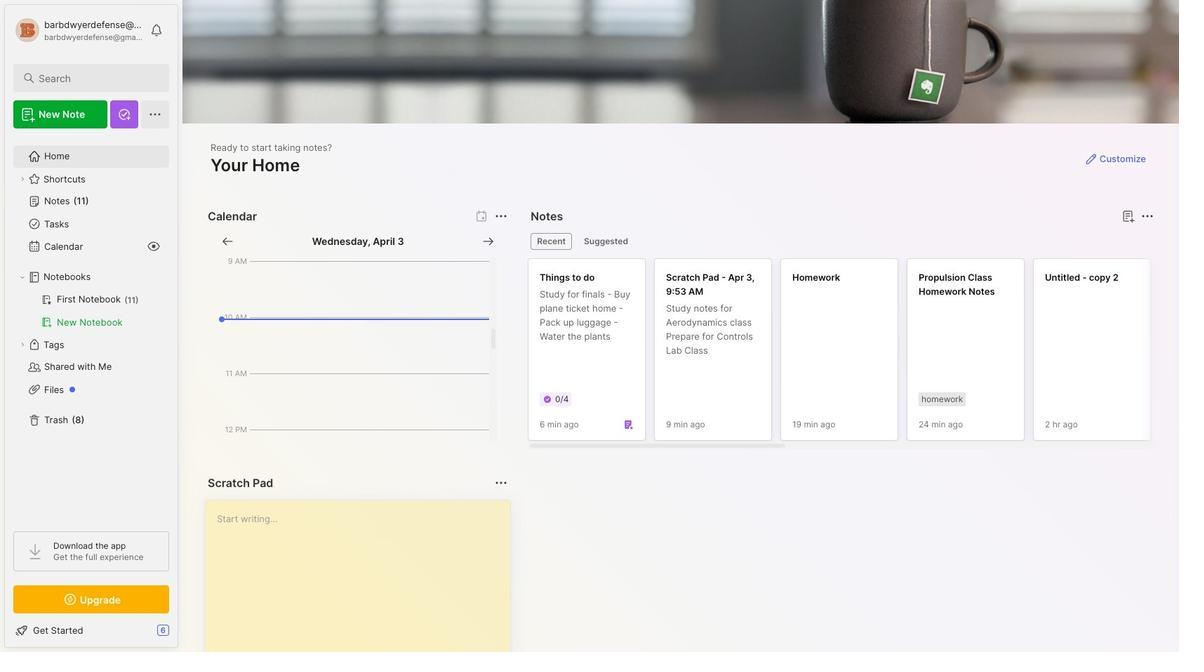 Task type: vqa. For each thing, say whether or not it's contained in the screenshot.
More actions image on the left top of page
yes



Task type: describe. For each thing, give the bounding box(es) containing it.
1 tab from the left
[[531, 233, 572, 250]]

Help and Learning task checklist field
[[5, 619, 178, 641]]

click to collapse image
[[177, 626, 188, 643]]

expand notebooks image
[[18, 273, 27, 281]]

tree inside main "element"
[[5, 137, 178, 519]]

Choose date to view field
[[312, 234, 404, 248]]

more actions image
[[493, 208, 510, 225]]

0 horizontal spatial more actions image
[[493, 474, 510, 491]]

group inside tree
[[13, 288, 168, 333]]



Task type: locate. For each thing, give the bounding box(es) containing it.
group
[[13, 288, 168, 333]]

row group
[[528, 258, 1179, 449]]

tab list
[[531, 233, 1152, 250]]

tree
[[5, 137, 178, 519]]

0 horizontal spatial tab
[[531, 233, 572, 250]]

expand tags image
[[18, 340, 27, 349]]

1 vertical spatial more actions image
[[493, 474, 510, 491]]

main element
[[0, 0, 182, 652]]

2 tab from the left
[[578, 233, 634, 250]]

1 horizontal spatial tab
[[578, 233, 634, 250]]

Search text field
[[39, 72, 157, 85]]

none search field inside main "element"
[[39, 69, 157, 86]]

Account field
[[13, 16, 143, 44]]

1 horizontal spatial more actions image
[[1139, 208, 1156, 225]]

None search field
[[39, 69, 157, 86]]

More actions field
[[492, 206, 511, 226], [1138, 206, 1157, 226], [492, 473, 511, 493]]

more actions image
[[1139, 208, 1156, 225], [493, 474, 510, 491]]

tab
[[531, 233, 572, 250], [578, 233, 634, 250]]

Start writing… text field
[[217, 500, 510, 652]]

0 vertical spatial more actions image
[[1139, 208, 1156, 225]]



